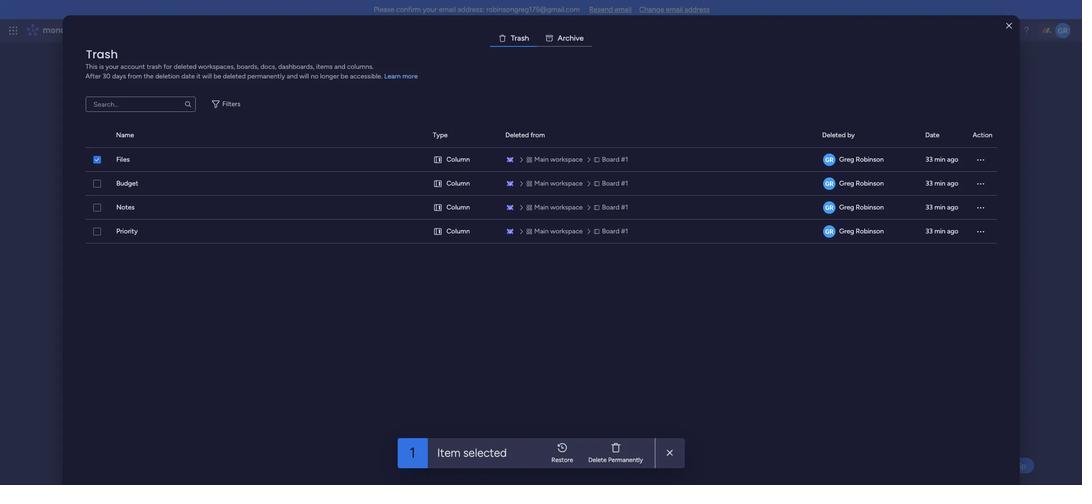 Task type: locate. For each thing, give the bounding box(es) containing it.
None search field
[[85, 97, 196, 112]]

column for notes
[[446, 203, 470, 212]]

column cell for priority
[[433, 220, 494, 244]]

from
[[128, 72, 142, 80], [531, 131, 545, 139]]

it
[[197, 72, 201, 80]]

main for priority
[[534, 227, 549, 236]]

r left i
[[563, 34, 566, 43]]

be right longer
[[341, 72, 348, 80]]

files
[[116, 156, 130, 164]]

learn
[[384, 72, 401, 80]]

2 board from the top
[[602, 180, 619, 188]]

0 horizontal spatial h
[[525, 34, 529, 43]]

3 menu image from the top
[[976, 227, 985, 236]]

1 min from the top
[[934, 156, 945, 164]]

h left v
[[570, 34, 574, 43]]

the
[[144, 72, 154, 80]]

2 ago from the top
[[947, 180, 958, 188]]

main workspace
[[534, 156, 583, 164], [534, 180, 583, 188], [534, 203, 583, 212], [534, 227, 583, 236]]

3 workspace from the top
[[550, 203, 583, 212]]

2 column cell from the top
[[433, 172, 494, 196]]

4 min from the top
[[934, 227, 945, 236]]

table containing name
[[85, 123, 997, 470]]

board #1
[[602, 156, 628, 164], [602, 180, 628, 188], [602, 203, 628, 212], [602, 227, 628, 236]]

0 horizontal spatial be
[[214, 72, 221, 80]]

monday
[[43, 25, 75, 36]]

email
[[439, 5, 456, 14], [615, 5, 632, 14], [666, 5, 683, 14]]

main workspace link for budget
[[525, 179, 586, 189]]

3 board from the top
[[602, 203, 619, 212]]

2 horizontal spatial email
[[666, 5, 683, 14]]

1 board #1 link from the top
[[592, 155, 631, 165]]

days
[[112, 72, 126, 80]]

2 main from the top
[[534, 180, 549, 188]]

3 main from the top
[[534, 203, 549, 212]]

accessible.
[[350, 72, 383, 80]]

greg robinson image for notes
[[823, 202, 835, 214]]

1 horizontal spatial h
[[570, 34, 574, 43]]

2 main workspace from the top
[[534, 180, 583, 188]]

workspace for priority
[[550, 227, 583, 236]]

0 horizontal spatial your
[[106, 63, 119, 71]]

r for a
[[563, 34, 566, 43]]

1 workspace from the top
[[550, 156, 583, 164]]

restore
[[552, 456, 573, 464]]

2 33 from the top
[[926, 180, 933, 188]]

0 vertical spatial deleted
[[174, 63, 197, 71]]

3 board #1 link from the top
[[592, 202, 631, 213]]

4 greg from the top
[[839, 227, 854, 236]]

3 greg robinson from the top
[[839, 203, 884, 212]]

your right is
[[106, 63, 119, 71]]

action
[[973, 131, 993, 139]]

#1 for budget
[[621, 180, 628, 188]]

4 greg robinson from the top
[[839, 227, 884, 236]]

1 horizontal spatial email
[[615, 5, 632, 14]]

0 vertical spatial your
[[423, 5, 437, 14]]

3 min from the top
[[934, 203, 945, 212]]

please confirm your email address: robinsongreg175@gmail.com
[[374, 5, 580, 14]]

board
[[602, 156, 619, 164], [602, 180, 619, 188], [602, 203, 619, 212], [602, 227, 619, 236]]

main for files
[[534, 156, 549, 164]]

after
[[85, 72, 101, 80]]

0 vertical spatial from
[[128, 72, 142, 80]]

robinson for files
[[856, 156, 884, 164]]

greg for files
[[839, 156, 854, 164]]

2 board #1 link from the top
[[592, 179, 631, 189]]

r
[[515, 34, 517, 43], [563, 34, 566, 43]]

Search for items in the recycle bin search field
[[85, 97, 196, 112]]

notes
[[116, 203, 134, 212]]

trash
[[147, 63, 162, 71]]

2 be from the left
[[341, 72, 348, 80]]

greg
[[839, 156, 854, 164], [839, 180, 854, 188], [839, 203, 854, 212], [839, 227, 854, 236]]

4 greg robinson cell from the top
[[822, 220, 914, 244]]

main
[[534, 156, 549, 164], [534, 180, 549, 188], [534, 203, 549, 212], [534, 227, 549, 236]]

1 #1 from the top
[[621, 156, 628, 164]]

delete permanently
[[589, 456, 643, 464]]

greg robinson cell for files
[[822, 148, 914, 172]]

4 board from the top
[[602, 227, 619, 236]]

from inside column header
[[531, 131, 545, 139]]

deleted for deleted from
[[506, 131, 529, 139]]

greg robinson image
[[823, 178, 835, 190]]

2 greg robinson cell from the top
[[822, 172, 914, 196]]

0 horizontal spatial from
[[128, 72, 142, 80]]

menu image for priority
[[976, 227, 985, 236]]

3 33 from the top
[[926, 203, 933, 212]]

greg for notes
[[839, 203, 854, 212]]

name column header
[[116, 123, 421, 147]]

1 vertical spatial from
[[531, 131, 545, 139]]

this
[[85, 63, 98, 71]]

and up longer
[[334, 63, 345, 71]]

row
[[85, 148, 997, 172], [85, 172, 997, 196], [85, 196, 997, 220], [85, 220, 997, 244]]

1 33 min ago from the top
[[926, 156, 958, 164]]

33 min ago for notes
[[926, 203, 958, 212]]

email left address:
[[439, 5, 456, 14]]

workspace for files
[[550, 156, 583, 164]]

2 r from the left
[[563, 34, 566, 43]]

search image
[[184, 101, 192, 108]]

column for priority
[[446, 227, 470, 236]]

0 horizontal spatial will
[[202, 72, 212, 80]]

2 email from the left
[[615, 5, 632, 14]]

t
[[511, 34, 515, 43]]

delete
[[589, 456, 607, 464]]

main workspace for priority
[[534, 227, 583, 236]]

board for priority
[[602, 227, 619, 236]]

1 will from the left
[[202, 72, 212, 80]]

1 horizontal spatial will
[[299, 72, 309, 80]]

1 33 from the top
[[926, 156, 933, 164]]

4 board #1 from the top
[[602, 227, 628, 236]]

1 column from the top
[[446, 156, 470, 164]]

2 min from the top
[[934, 180, 945, 188]]

2 greg from the top
[[839, 180, 854, 188]]

2 main workspace link from the top
[[525, 179, 586, 189]]

your inside the trash this is your account trash for deleted workspaces, boards, docs, dashboards, items and columns. after 30 days from the deletion date it will be deleted permanently and will no longer be accessible. learn more
[[106, 63, 119, 71]]

3 greg from the top
[[839, 203, 854, 212]]

1 horizontal spatial be
[[341, 72, 348, 80]]

trash this is your account trash for deleted workspaces, boards, docs, dashboards, items and columns. after 30 days from the deletion date it will be deleted permanently and will no longer be accessible. learn more
[[85, 46, 418, 80]]

3 robinson from the top
[[856, 203, 884, 212]]

workspace
[[550, 156, 583, 164], [550, 180, 583, 188], [550, 203, 583, 212], [550, 227, 583, 236]]

item
[[437, 446, 460, 460]]

dashboards,
[[278, 63, 315, 71]]

restore button
[[544, 438, 581, 469]]

deleted
[[174, 63, 197, 71], [223, 72, 246, 80]]

deleted down boards,
[[223, 72, 246, 80]]

table
[[85, 123, 997, 470]]

1 vertical spatial deleted
[[223, 72, 246, 80]]

1 horizontal spatial your
[[423, 5, 437, 14]]

row group containing name
[[85, 123, 997, 148]]

r for t
[[515, 34, 517, 43]]

and down dashboards,
[[287, 72, 298, 80]]

2 greg robinson from the top
[[839, 180, 884, 188]]

robinsongreg175@gmail.com
[[486, 5, 580, 14]]

your right confirm
[[423, 5, 437, 14]]

robinson
[[856, 156, 884, 164], [856, 180, 884, 188], [856, 203, 884, 212], [856, 227, 884, 236]]

workspace for budget
[[550, 180, 583, 188]]

v
[[576, 34, 580, 43]]

1 main workspace link from the top
[[525, 155, 586, 165]]

0 horizontal spatial deleted
[[506, 131, 529, 139]]

3 board #1 from the top
[[602, 203, 628, 212]]

monday button
[[25, 18, 153, 43]]

1 board #1 from the top
[[602, 156, 628, 164]]

help
[[1009, 461, 1026, 471]]

address
[[685, 5, 710, 14]]

row group
[[85, 123, 997, 148]]

2 workspace from the top
[[550, 180, 583, 188]]

3 33 min ago from the top
[[926, 203, 958, 212]]

0 vertical spatial menu image
[[976, 155, 985, 165]]

33 min ago
[[926, 156, 958, 164], [926, 180, 958, 188], [926, 203, 958, 212], [926, 227, 958, 236]]

1 horizontal spatial from
[[531, 131, 545, 139]]

r left s
[[515, 34, 517, 43]]

1 main workspace from the top
[[534, 156, 583, 164]]

0 vertical spatial and
[[334, 63, 345, 71]]

greg robinson
[[839, 156, 884, 164], [839, 180, 884, 188], [839, 203, 884, 212], [839, 227, 884, 236]]

board #1 link for files
[[592, 155, 631, 165]]

4 33 min ago from the top
[[926, 227, 958, 236]]

1 robinson from the top
[[856, 156, 884, 164]]

1 vertical spatial menu image
[[976, 203, 985, 213]]

from inside the trash this is your account trash for deleted workspaces, boards, docs, dashboards, items and columns. after 30 days from the deletion date it will be deleted permanently and will no longer be accessible. learn more
[[128, 72, 142, 80]]

3 email from the left
[[666, 5, 683, 14]]

email for change email address
[[666, 5, 683, 14]]

deleted up date
[[174, 63, 197, 71]]

4 33 from the top
[[926, 227, 933, 236]]

1 board from the top
[[602, 156, 619, 164]]

column for budget
[[446, 180, 470, 188]]

will
[[202, 72, 212, 80], [299, 72, 309, 80]]

h
[[525, 34, 529, 43], [570, 34, 574, 43]]

main workspace link for priority
[[525, 226, 586, 237]]

4 workspace from the top
[[550, 227, 583, 236]]

greg robinson for priority
[[839, 227, 884, 236]]

greg robinson image for files
[[823, 154, 835, 166]]

be down workspaces,
[[214, 72, 221, 80]]

1 horizontal spatial deleted
[[223, 72, 246, 80]]

1 horizontal spatial deleted
[[822, 131, 846, 139]]

2 column from the top
[[446, 180, 470, 188]]

1 greg from the top
[[839, 156, 854, 164]]

column header
[[85, 123, 105, 147]]

deleted
[[506, 131, 529, 139], [822, 131, 846, 139]]

#1
[[621, 156, 628, 164], [621, 180, 628, 188], [621, 203, 628, 212], [621, 227, 628, 236]]

1 vertical spatial and
[[287, 72, 298, 80]]

3 greg robinson cell from the top
[[822, 196, 914, 220]]

date
[[181, 72, 195, 80]]

deletion
[[155, 72, 180, 80]]

1 horizontal spatial and
[[334, 63, 345, 71]]

1 menu image from the top
[[976, 155, 985, 165]]

main workspace link
[[525, 155, 586, 165], [525, 179, 586, 189], [525, 202, 586, 213], [525, 226, 586, 237]]

greg for priority
[[839, 227, 854, 236]]

4 column from the top
[[446, 227, 470, 236]]

be
[[214, 72, 221, 80], [341, 72, 348, 80]]

columns.
[[347, 63, 374, 71]]

2 #1 from the top
[[621, 180, 628, 188]]

1 row from the top
[[85, 148, 997, 172]]

search everything image
[[1001, 26, 1010, 35]]

0 horizontal spatial r
[[515, 34, 517, 43]]

4 main workspace link from the top
[[525, 226, 586, 237]]

will left no
[[299, 72, 309, 80]]

address:
[[458, 5, 485, 14]]

3 column cell from the top
[[433, 196, 494, 220]]

4 #1 from the top
[[621, 227, 628, 236]]

1 ago from the top
[[947, 156, 958, 164]]

change email address link
[[639, 5, 710, 14]]

type
[[433, 131, 448, 139]]

column cell
[[433, 148, 494, 172], [433, 172, 494, 196], [433, 196, 494, 220], [433, 220, 494, 244]]

2 vertical spatial menu image
[[976, 227, 985, 236]]

33 min ago for budget
[[926, 180, 958, 188]]

and
[[334, 63, 345, 71], [287, 72, 298, 80]]

1 greg robinson from the top
[[839, 156, 884, 164]]

deleted from column header
[[506, 123, 811, 147]]

3 main workspace link from the top
[[525, 202, 586, 213]]

permanently
[[608, 456, 643, 464]]

board #1 for priority
[[602, 227, 628, 236]]

33
[[926, 156, 933, 164], [926, 180, 933, 188], [926, 203, 933, 212], [926, 227, 933, 236]]

column cell for notes
[[433, 196, 494, 220]]

33 for budget
[[926, 180, 933, 188]]

1 vertical spatial your
[[106, 63, 119, 71]]

1 main from the top
[[534, 156, 549, 164]]

board #1 link
[[592, 155, 631, 165], [592, 179, 631, 189], [592, 202, 631, 213], [592, 226, 631, 237]]

date
[[926, 131, 940, 139]]

main workspace link for files
[[525, 155, 586, 165]]

min for files
[[934, 156, 945, 164]]

1 column cell from the top
[[433, 148, 494, 172]]

0 horizontal spatial deleted
[[174, 63, 197, 71]]

4 row from the top
[[85, 220, 997, 244]]

column
[[446, 156, 470, 164], [446, 180, 470, 188], [446, 203, 470, 212], [446, 227, 470, 236]]

ago
[[947, 156, 958, 164], [947, 180, 958, 188], [947, 203, 958, 212], [947, 227, 958, 236]]

greg robinson image
[[1055, 23, 1071, 38], [823, 154, 835, 166], [823, 202, 835, 214], [823, 225, 835, 238]]

2 will from the left
[[299, 72, 309, 80]]

#1 for notes
[[621, 203, 628, 212]]

greg robinson image for priority
[[823, 225, 835, 238]]

3 main workspace from the top
[[534, 203, 583, 212]]

resend
[[589, 5, 613, 14]]

column cell for files
[[433, 148, 494, 172]]

4 main workspace from the top
[[534, 227, 583, 236]]

1 be from the left
[[214, 72, 221, 80]]

2 board #1 from the top
[[602, 180, 628, 188]]

3 row from the top
[[85, 196, 997, 220]]

4 column cell from the top
[[433, 220, 494, 244]]

h right a
[[525, 34, 529, 43]]

33 for notes
[[926, 203, 933, 212]]

0 horizontal spatial email
[[439, 5, 456, 14]]

longer
[[320, 72, 339, 80]]

greg robinson for budget
[[839, 180, 884, 188]]

2 row from the top
[[85, 172, 997, 196]]

t r a s h
[[511, 34, 529, 43]]

3 #1 from the top
[[621, 203, 628, 212]]

menu image
[[976, 155, 985, 165], [976, 203, 985, 213], [976, 227, 985, 236]]

3 column from the top
[[446, 203, 470, 212]]

will right the it
[[202, 72, 212, 80]]

email right change
[[666, 5, 683, 14]]

min
[[934, 156, 945, 164], [934, 180, 945, 188], [934, 203, 945, 212], [934, 227, 945, 236]]

your
[[423, 5, 437, 14], [106, 63, 119, 71]]

2 33 min ago from the top
[[926, 180, 958, 188]]

change
[[639, 5, 664, 14]]

33 min ago for priority
[[926, 227, 958, 236]]

robinson for notes
[[856, 203, 884, 212]]

resend email
[[589, 5, 632, 14]]

learn more link
[[384, 72, 418, 80]]

permanently
[[247, 72, 285, 80]]

4 main from the top
[[534, 227, 549, 236]]

1 greg robinson cell from the top
[[822, 148, 914, 172]]

email right resend
[[615, 5, 632, 14]]

1 deleted from the left
[[506, 131, 529, 139]]

4 board #1 link from the top
[[592, 226, 631, 237]]

4 ago from the top
[[947, 227, 958, 236]]

3 ago from the top
[[947, 203, 958, 212]]

2 deleted from the left
[[822, 131, 846, 139]]

trash
[[86, 46, 118, 62]]

robinson for budget
[[856, 180, 884, 188]]

4 robinson from the top
[[856, 227, 884, 236]]

workspace for notes
[[550, 203, 583, 212]]

2 robinson from the top
[[856, 180, 884, 188]]

1 horizontal spatial r
[[563, 34, 566, 43]]

greg robinson cell
[[822, 148, 914, 172], [822, 172, 914, 196], [822, 196, 914, 220], [822, 220, 914, 244]]

1 r from the left
[[515, 34, 517, 43]]

2 menu image from the top
[[976, 203, 985, 213]]

30
[[103, 72, 110, 80]]



Task type: describe. For each thing, give the bounding box(es) containing it.
change email address
[[639, 5, 710, 14]]

delete permanently button
[[581, 438, 651, 469]]

docs,
[[261, 63, 277, 71]]

33 for files
[[926, 156, 933, 164]]

deleted for deleted by
[[822, 131, 846, 139]]

action column header
[[973, 123, 997, 147]]

budget
[[116, 180, 138, 188]]

boards,
[[237, 63, 259, 71]]

items
[[316, 63, 333, 71]]

a
[[517, 34, 521, 43]]

deleted by column header
[[822, 123, 914, 147]]

ago for files
[[947, 156, 958, 164]]

greg for budget
[[839, 180, 854, 188]]

board for notes
[[602, 203, 619, 212]]

e
[[580, 34, 584, 43]]

menu image for files
[[976, 155, 985, 165]]

more
[[402, 72, 418, 80]]

a
[[558, 34, 563, 43]]

ago for priority
[[947, 227, 958, 236]]

33 for priority
[[926, 227, 933, 236]]

board for budget
[[602, 180, 619, 188]]

name
[[116, 131, 134, 139]]

date column header
[[926, 123, 961, 147]]

robinson for priority
[[856, 227, 884, 236]]

board for files
[[602, 156, 619, 164]]

main for budget
[[534, 180, 549, 188]]

2 h from the left
[[570, 34, 574, 43]]

item selected
[[437, 446, 507, 460]]

select product image
[[9, 26, 18, 35]]

account
[[121, 63, 145, 71]]

main workspace for files
[[534, 156, 583, 164]]

resend email link
[[589, 5, 632, 14]]

row containing notes
[[85, 196, 997, 220]]

menu image for notes
[[976, 203, 985, 213]]

greg robinson cell for notes
[[822, 196, 914, 220]]

priority
[[116, 227, 138, 236]]

row containing budget
[[85, 172, 997, 196]]

greg robinson cell for budget
[[822, 172, 914, 196]]

workspaces,
[[198, 63, 235, 71]]

by
[[848, 131, 855, 139]]

s
[[521, 34, 525, 43]]

email for resend email
[[615, 5, 632, 14]]

#1 for files
[[621, 156, 628, 164]]

1 h from the left
[[525, 34, 529, 43]]

deleted by
[[822, 131, 855, 139]]

for
[[163, 63, 172, 71]]

please
[[374, 5, 394, 14]]

confirm
[[396, 5, 421, 14]]

board #1 link for notes
[[592, 202, 631, 213]]

1 email from the left
[[439, 5, 456, 14]]

filters button
[[207, 97, 248, 112]]

main workspace for budget
[[534, 180, 583, 188]]

greg robinson cell for priority
[[822, 220, 914, 244]]

0 horizontal spatial and
[[287, 72, 298, 80]]

row containing priority
[[85, 220, 997, 244]]

a r c h i v e
[[558, 34, 584, 43]]

board #1 for files
[[602, 156, 628, 164]]

main for notes
[[534, 203, 549, 212]]

help button
[[1001, 458, 1034, 474]]

is
[[99, 63, 104, 71]]

menu image
[[976, 179, 985, 189]]

type column header
[[433, 123, 494, 147]]

ago for budget
[[947, 180, 958, 188]]

help image
[[1022, 26, 1032, 35]]

selected
[[463, 446, 507, 460]]

column cell for budget
[[433, 172, 494, 196]]

main workspace link for notes
[[525, 202, 586, 213]]

ago for notes
[[947, 203, 958, 212]]

c
[[566, 34, 570, 43]]

column for files
[[446, 156, 470, 164]]

board #1 link for budget
[[592, 179, 631, 189]]

1
[[410, 445, 416, 462]]

board #1 for notes
[[602, 203, 628, 212]]

deleted from
[[506, 131, 545, 139]]

greg robinson for files
[[839, 156, 884, 164]]

min for budget
[[934, 180, 945, 188]]

close image
[[1006, 22, 1012, 29]]

no
[[311, 72, 318, 80]]

filters
[[222, 100, 241, 108]]

#1 for priority
[[621, 227, 628, 236]]

board #1 link for priority
[[592, 226, 631, 237]]

row containing files
[[85, 148, 997, 172]]

min for priority
[[934, 227, 945, 236]]

board #1 for budget
[[602, 180, 628, 188]]

min for notes
[[934, 203, 945, 212]]

main workspace for notes
[[534, 203, 583, 212]]

33 min ago for files
[[926, 156, 958, 164]]

greg robinson for notes
[[839, 203, 884, 212]]

i
[[574, 34, 576, 43]]



Task type: vqa. For each thing, say whether or not it's contained in the screenshot.
automate
no



